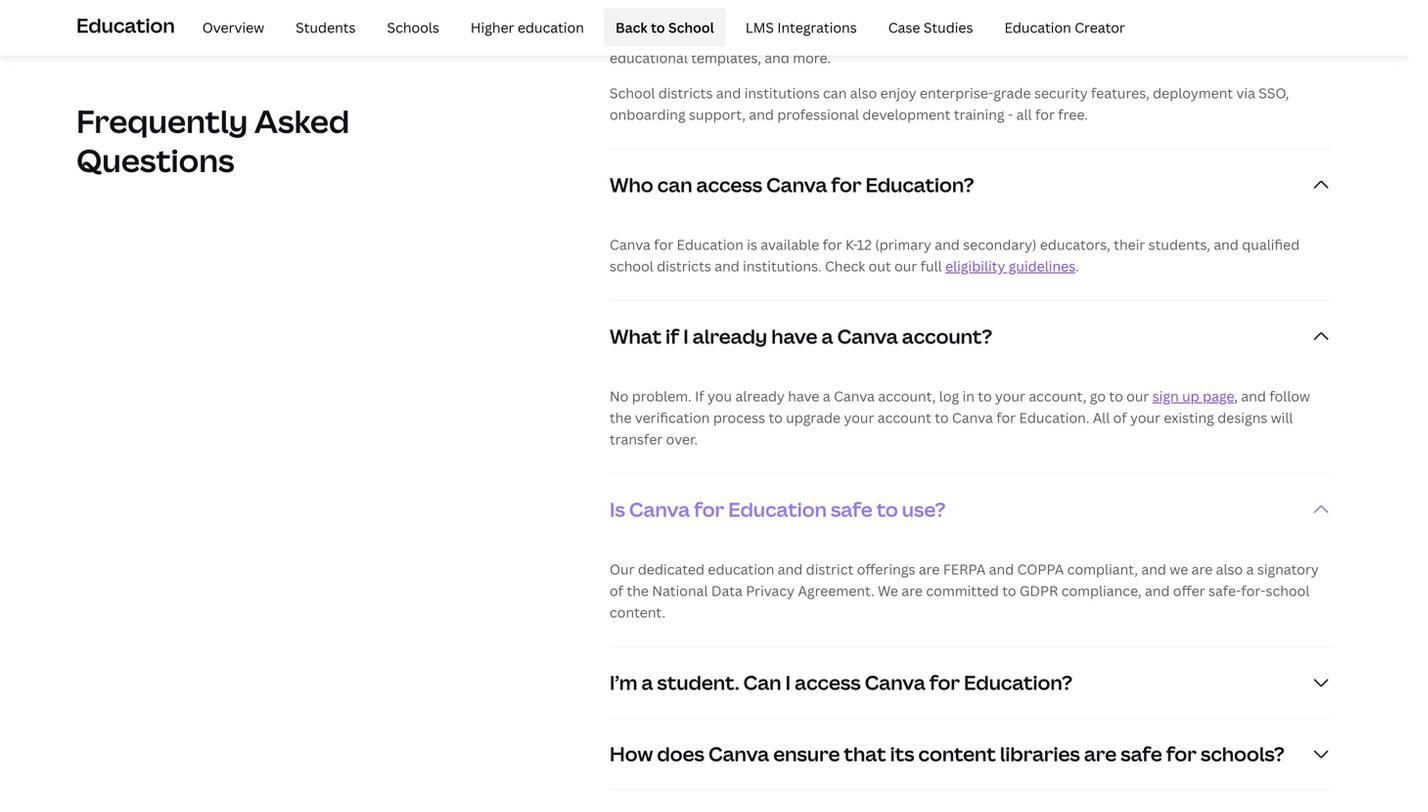 Task type: describe. For each thing, give the bounding box(es) containing it.
education inside our dedicated education and district offerings are ferpa and coppa compliant, and we are also a signatory of the national data privacy agreement. we are committed to gdpr compliance, and offer safe-for-school content.
[[708, 561, 775, 579]]

is canva for education safe to use? button
[[610, 475, 1333, 545]]

canva inside , and follow the verification process to upgrade your account to canva for education. all of your existing designs will transfer over.
[[952, 409, 993, 428]]

designs
[[1218, 409, 1268, 428]]

for inside , and follow the verification process to upgrade your account to canva for education. all of your existing designs will transfer over.
[[997, 409, 1016, 428]]

you
[[708, 387, 732, 406]]

canva for education includes premium features for free, as well as dedicated features for educators, such as lms integrations, the ability to share work and assignments with students, thousands of high quality educational templates, and more.
[[610, 6, 1323, 67]]

case
[[889, 18, 921, 37]]

offer
[[1174, 582, 1206, 601]]

signatory
[[1258, 561, 1319, 579]]

use?
[[902, 497, 946, 523]]

content.
[[610, 604, 666, 622]]

already inside what if i already have a canva account? dropdown button
[[693, 323, 768, 350]]

education creator link
[[993, 8, 1137, 47]]

follow
[[1270, 387, 1311, 406]]

higher
[[471, 18, 514, 37]]

dedicated inside the canva for education includes premium features for free, as well as dedicated features for educators, such as lms integrations, the ability to share work and assignments with students, thousands of high quality educational templates, and more.
[[1049, 6, 1116, 24]]

if
[[666, 323, 680, 350]]

we
[[1170, 561, 1189, 579]]

via
[[1237, 84, 1256, 103]]

for left is
[[654, 236, 674, 254]]

quality
[[1222, 27, 1268, 46]]

grade
[[994, 84, 1031, 103]]

and down institutions
[[749, 105, 774, 124]]

and down we
[[1145, 582, 1170, 601]]

school districts and institutions can also enjoy enterprise-grade security features, deployment via sso, onboarding support, and professional development training - all for free.
[[610, 84, 1290, 124]]

0 vertical spatial i
[[684, 323, 689, 350]]

to right 'in'
[[978, 387, 992, 406]]

the inside the canva for education includes premium features for free, as well as dedicated features for educators, such as lms integrations, the ability to share work and assignments with students, thousands of high quality educational templates, and more.
[[728, 27, 750, 46]]

have inside dropdown button
[[772, 323, 818, 350]]

all
[[1017, 105, 1032, 124]]

process
[[713, 409, 766, 428]]

no problem. if you already have a canva account, log in to your account, go to our sign up page
[[610, 387, 1235, 406]]

education.
[[1020, 409, 1090, 428]]

secondary)
[[963, 236, 1037, 254]]

for up 'integrations,'
[[654, 6, 674, 24]]

1 as from the left
[[983, 6, 998, 24]]

problem.
[[632, 387, 692, 406]]

high
[[1191, 27, 1219, 46]]

education inside dropdown button
[[729, 497, 827, 523]]

education inside the canva for education includes premium features for free, as well as dedicated features for educators, such as lms integrations, the ability to share work and assignments with students, thousands of high quality educational templates, and more.
[[677, 6, 744, 24]]

and up privacy
[[778, 561, 803, 579]]

canva for education is available for k-12 (primary and secondary) educators, their students, and qualified school districts and institutions. check out our full
[[610, 236, 1300, 276]]

schools link
[[375, 8, 451, 47]]

is canva for education safe to use?
[[610, 497, 946, 523]]

canva up its
[[865, 670, 926, 697]]

the inside our dedicated education and district offerings are ferpa and coppa compliant, and we are also a signatory of the national data privacy agreement. we are committed to gdpr compliance, and offer safe-for-school content.
[[627, 582, 649, 601]]

students
[[296, 18, 356, 37]]

verification
[[635, 409, 710, 428]]

how does canva ensure that its content libraries are safe for schools?
[[610, 741, 1285, 768]]

educators, inside canva for education is available for k-12 (primary and secondary) educators, their students, and qualified school districts and institutions. check out our full
[[1040, 236, 1111, 254]]

ferpa
[[943, 561, 986, 579]]

,
[[1235, 387, 1238, 406]]

if
[[695, 387, 705, 406]]

2 account, from the left
[[1029, 387, 1087, 406]]

integrations,
[[642, 27, 724, 46]]

features,
[[1091, 84, 1150, 103]]

back
[[616, 18, 648, 37]]

is
[[747, 236, 758, 254]]

development
[[863, 105, 951, 124]]

education inside menu bar
[[518, 18, 584, 37]]

for left schools?
[[1167, 741, 1197, 768]]

log
[[940, 387, 960, 406]]

for inside school districts and institutions can also enjoy enterprise-grade security features, deployment via sso, onboarding support, and professional development training - all for free.
[[1036, 105, 1055, 124]]

back to school link
[[604, 8, 726, 47]]

a down check
[[822, 323, 834, 350]]

committed
[[926, 582, 999, 601]]

and down ability on the right of page
[[765, 49, 790, 67]]

compliant,
[[1068, 561, 1138, 579]]

that
[[844, 741, 886, 768]]

upgrade
[[786, 409, 841, 428]]

and right ferpa
[[989, 561, 1014, 579]]

gdpr
[[1020, 582, 1058, 601]]

2 as from the left
[[1031, 6, 1046, 24]]

case studies
[[889, 18, 973, 37]]

students, inside the canva for education includes premium features for free, as well as dedicated features for educators, such as lms integrations, the ability to share work and assignments with students, thousands of high quality educational templates, and more.
[[1035, 27, 1097, 46]]

i'm
[[610, 670, 638, 697]]

our inside canva for education is available for k-12 (primary and secondary) educators, their students, and qualified school districts and institutions. check out our full
[[895, 257, 917, 276]]

includes
[[747, 6, 803, 24]]

account?
[[902, 323, 993, 350]]

premium
[[806, 6, 866, 24]]

available
[[761, 236, 820, 254]]

ensure
[[774, 741, 840, 768]]

enterprise-
[[920, 84, 994, 103]]

page
[[1203, 387, 1235, 406]]

its
[[890, 741, 915, 768]]

free,
[[950, 6, 980, 24]]

transfer
[[610, 430, 663, 449]]

integrations
[[778, 18, 857, 37]]

educators, inside the canva for education includes premium features for free, as well as dedicated features for educators, such as lms integrations, the ability to share work and assignments with students, thousands of high quality educational templates, and more.
[[1200, 6, 1270, 24]]

we
[[878, 582, 899, 601]]

go
[[1090, 387, 1106, 406]]

1 features from the left
[[869, 6, 924, 24]]

school inside our dedicated education and district offerings are ferpa and coppa compliant, and we are also a signatory of the national data privacy agreement. we are committed to gdpr compliance, and offer safe-for-school content.
[[1266, 582, 1310, 601]]

students link
[[284, 8, 368, 47]]

canva up available
[[767, 172, 827, 198]]

agreement.
[[798, 582, 875, 601]]

security
[[1035, 84, 1088, 103]]

can inside school districts and institutions can also enjoy enterprise-grade security features, deployment via sso, onboarding support, and professional development training - all for free.
[[823, 84, 847, 103]]

offerings
[[857, 561, 916, 579]]

creator
[[1075, 18, 1126, 37]]

1 horizontal spatial school
[[669, 18, 714, 37]]

1 vertical spatial already
[[736, 387, 785, 406]]

who can access canva for education? button
[[610, 150, 1333, 220]]

eligibility
[[946, 257, 1006, 276]]

school inside canva for education is available for k-12 (primary and secondary) educators, their students, and qualified school districts and institutions. check out our full
[[610, 257, 654, 276]]

2 horizontal spatial your
[[1131, 409, 1161, 428]]

who can access canva for education?
[[610, 172, 975, 198]]

to inside back to school link
[[651, 18, 665, 37]]

the inside , and follow the verification process to upgrade your account to canva for education. all of your existing designs will transfer over.
[[610, 409, 632, 428]]

ability
[[753, 27, 794, 46]]

education? inside i'm a student. can i access canva for education? dropdown button
[[964, 670, 1073, 697]]

institutions.
[[743, 257, 822, 276]]

more.
[[793, 49, 831, 67]]

of inside the canva for education includes premium features for free, as well as dedicated features for educators, such as lms integrations, the ability to share work and assignments with students, thousands of high quality educational templates, and more.
[[1174, 27, 1187, 46]]

up
[[1183, 387, 1200, 406]]



Task type: vqa. For each thing, say whether or not it's contained in the screenshot.
the Spacenow Enterprise and Pro T shirts Print 009 1.ad224d04 IMAGE
no



Task type: locate. For each thing, give the bounding box(es) containing it.
to
[[651, 18, 665, 37], [797, 27, 811, 46], [978, 387, 992, 406], [1110, 387, 1124, 406], [769, 409, 783, 428], [935, 409, 949, 428], [877, 497, 898, 523], [1003, 582, 1017, 601]]

1 vertical spatial education?
[[964, 670, 1073, 697]]

compliance,
[[1062, 582, 1142, 601]]

2 features from the left
[[1119, 6, 1174, 24]]

1 horizontal spatial features
[[1119, 6, 1174, 24]]

0 horizontal spatial our
[[895, 257, 917, 276]]

have up upgrade
[[788, 387, 820, 406]]

i right if
[[684, 323, 689, 350]]

templates,
[[691, 49, 762, 67]]

to left gdpr
[[1003, 582, 1017, 601]]

0 vertical spatial education
[[518, 18, 584, 37]]

dedicated up thousands
[[1049, 6, 1116, 24]]

1 vertical spatial have
[[788, 387, 820, 406]]

1 vertical spatial the
[[610, 409, 632, 428]]

also inside our dedicated education and district offerings are ferpa and coppa compliant, and we are also a signatory of the national data privacy agreement. we are committed to gdpr compliance, and offer safe-for-school content.
[[1216, 561, 1243, 579]]

as right well
[[1031, 6, 1046, 24]]

of down our
[[610, 582, 624, 601]]

canva down 'in'
[[952, 409, 993, 428]]

1 horizontal spatial of
[[1114, 409, 1127, 428]]

0 horizontal spatial can
[[658, 172, 693, 198]]

canva
[[610, 6, 651, 24], [767, 172, 827, 198], [610, 236, 651, 254], [838, 323, 898, 350], [834, 387, 875, 406], [952, 409, 993, 428], [629, 497, 690, 523], [865, 670, 926, 697], [709, 741, 770, 768]]

0 vertical spatial already
[[693, 323, 768, 350]]

safe
[[831, 497, 873, 523], [1121, 741, 1163, 768]]

to inside the canva for education includes premium features for free, as well as dedicated features for educators, such as lms integrations, the ability to share work and assignments with students, thousands of high quality educational templates, and more.
[[797, 27, 811, 46]]

your down sign
[[1131, 409, 1161, 428]]

higher education
[[471, 18, 584, 37]]

our left sign
[[1127, 387, 1150, 406]]

0 horizontal spatial school
[[610, 84, 655, 103]]

access
[[697, 172, 763, 198], [795, 670, 861, 697]]

canva down the out
[[838, 323, 898, 350]]

1 vertical spatial districts
[[657, 257, 712, 276]]

0 horizontal spatial safe
[[831, 497, 873, 523]]

1 vertical spatial also
[[1216, 561, 1243, 579]]

case studies link
[[877, 8, 985, 47]]

also up safe-
[[1216, 561, 1243, 579]]

to up more.
[[797, 27, 811, 46]]

access right can on the bottom of page
[[795, 670, 861, 697]]

0 vertical spatial school
[[669, 18, 714, 37]]

can right who at top left
[[658, 172, 693, 198]]

and left qualified
[[1214, 236, 1239, 254]]

(primary
[[875, 236, 932, 254]]

education? inside the who can access canva for education? dropdown button
[[866, 172, 975, 198]]

of inside , and follow the verification process to upgrade your account to canva for education. all of your existing designs will transfer over.
[[1114, 409, 1127, 428]]

districts up support,
[[659, 84, 713, 103]]

educational
[[610, 49, 688, 67]]

of inside our dedicated education and district offerings are ferpa and coppa compliant, and we are also a signatory of the national data privacy agreement. we are committed to gdpr compliance, and offer safe-for-school content.
[[610, 582, 624, 601]]

free.
[[1058, 105, 1088, 124]]

lms up educational
[[610, 27, 638, 46]]

canva inside canva for education is available for k-12 (primary and secondary) educators, their students, and qualified school districts and institutions. check out our full
[[610, 236, 651, 254]]

the up templates,
[[728, 27, 750, 46]]

1 vertical spatial students,
[[1149, 236, 1211, 254]]

already
[[693, 323, 768, 350], [736, 387, 785, 406]]

0 horizontal spatial lms
[[610, 27, 638, 46]]

0 horizontal spatial school
[[610, 257, 654, 276]]

canva up upgrade
[[834, 387, 875, 406]]

1 horizontal spatial safe
[[1121, 741, 1163, 768]]

students, inside canva for education is available for k-12 (primary and secondary) educators, their students, and qualified school districts and institutions. check out our full
[[1149, 236, 1211, 254]]

i right can on the bottom of page
[[786, 670, 791, 697]]

educators, up the quality
[[1200, 6, 1270, 24]]

have down institutions.
[[772, 323, 818, 350]]

training
[[954, 105, 1005, 124]]

full
[[921, 257, 942, 276]]

0 horizontal spatial access
[[697, 172, 763, 198]]

overview
[[202, 18, 264, 37]]

a up upgrade
[[823, 387, 831, 406]]

0 horizontal spatial your
[[844, 409, 875, 428]]

canva down who at top left
[[610, 236, 651, 254]]

no
[[610, 387, 629, 406]]

also left enjoy
[[850, 84, 877, 103]]

0 horizontal spatial as
[[983, 6, 998, 24]]

how
[[610, 741, 653, 768]]

1 horizontal spatial lms
[[746, 18, 774, 37]]

1 horizontal spatial your
[[996, 387, 1026, 406]]

already right if
[[693, 323, 768, 350]]

1 horizontal spatial as
[[1031, 6, 1046, 24]]

for left k-
[[823, 236, 842, 254]]

1 horizontal spatial also
[[1216, 561, 1243, 579]]

lms
[[746, 18, 774, 37], [610, 27, 638, 46]]

1 horizontal spatial access
[[795, 670, 861, 697]]

0 vertical spatial our
[[895, 257, 917, 276]]

canva up educational
[[610, 6, 651, 24]]

for down over.
[[694, 497, 725, 523]]

account, up education.
[[1029, 387, 1087, 406]]

2 horizontal spatial as
[[1308, 6, 1323, 24]]

what if i already have a canva account?
[[610, 323, 993, 350]]

how does canva ensure that its content libraries are safe for schools? button
[[610, 720, 1333, 790]]

for
[[654, 6, 674, 24], [927, 6, 947, 24], [1177, 6, 1197, 24], [1036, 105, 1055, 124], [831, 172, 862, 198], [654, 236, 674, 254], [823, 236, 842, 254], [997, 409, 1016, 428], [694, 497, 725, 523], [930, 670, 960, 697], [1167, 741, 1197, 768]]

1 vertical spatial education
[[708, 561, 775, 579]]

canva inside the canva for education includes premium features for free, as well as dedicated features for educators, such as lms integrations, the ability to share work and assignments with students, thousands of high quality educational templates, and more.
[[610, 6, 651, 24]]

school inside school districts and institutions can also enjoy enterprise-grade security features, deployment via sso, onboarding support, and professional development training - all for free.
[[610, 84, 655, 103]]

all
[[1093, 409, 1110, 428]]

education up data
[[708, 561, 775, 579]]

0 vertical spatial dedicated
[[1049, 6, 1116, 24]]

1 vertical spatial i
[[786, 670, 791, 697]]

i'm a student. can i access canva for education? button
[[610, 648, 1333, 719]]

3 as from the left
[[1308, 6, 1323, 24]]

sign
[[1153, 387, 1179, 406]]

our dedicated education and district offerings are ferpa and coppa compliant, and we are also a signatory of the national data privacy agreement. we are committed to gdpr compliance, and offer safe-for-school content.
[[610, 561, 1319, 622]]

i
[[684, 323, 689, 350], [786, 670, 791, 697]]

1 vertical spatial our
[[1127, 387, 1150, 406]]

your right 'in'
[[996, 387, 1026, 406]]

education? up "libraries"
[[964, 670, 1073, 697]]

and left institutions.
[[715, 257, 740, 276]]

a up for-
[[1247, 561, 1254, 579]]

1 vertical spatial educators,
[[1040, 236, 1111, 254]]

to right "process"
[[769, 409, 783, 428]]

and
[[890, 27, 915, 46], [765, 49, 790, 67], [716, 84, 741, 103], [749, 105, 774, 124], [935, 236, 960, 254], [1214, 236, 1239, 254], [715, 257, 740, 276], [1242, 387, 1267, 406], [778, 561, 803, 579], [989, 561, 1014, 579], [1142, 561, 1167, 579], [1145, 582, 1170, 601]]

education creator
[[1005, 18, 1126, 37]]

can up professional at the right
[[823, 84, 847, 103]]

and right ,
[[1242, 387, 1267, 406]]

1 horizontal spatial i
[[786, 670, 791, 697]]

can inside dropdown button
[[658, 172, 693, 198]]

to left use?
[[877, 497, 898, 523]]

for up high
[[1177, 6, 1197, 24]]

1 horizontal spatial education
[[708, 561, 775, 579]]

school up templates,
[[669, 18, 714, 37]]

of left high
[[1174, 27, 1187, 46]]

privacy
[[746, 582, 795, 601]]

national
[[652, 582, 708, 601]]

onboarding
[[610, 105, 686, 124]]

account
[[878, 409, 932, 428]]

a right i'm
[[642, 670, 653, 697]]

out
[[869, 257, 891, 276]]

deployment
[[1153, 84, 1233, 103]]

existing
[[1164, 409, 1215, 428]]

our down (primary
[[895, 257, 917, 276]]

a inside our dedicated education and district offerings are ferpa and coppa compliant, and we are also a signatory of the national data privacy agreement. we are committed to gdpr compliance, and offer safe-for-school content.
[[1247, 561, 1254, 579]]

are
[[919, 561, 940, 579], [1192, 561, 1213, 579], [902, 582, 923, 601], [1085, 741, 1117, 768]]

educators, up .
[[1040, 236, 1111, 254]]

to inside our dedicated education and district offerings are ferpa and coppa compliant, and we are also a signatory of the national data privacy agreement. we are committed to gdpr compliance, and offer safe-for-school content.
[[1003, 582, 1017, 601]]

education? up (primary
[[866, 172, 975, 198]]

back to school
[[616, 18, 714, 37]]

0 vertical spatial of
[[1174, 27, 1187, 46]]

to inside is canva for education safe to use? dropdown button
[[877, 497, 898, 523]]

already up "process"
[[736, 387, 785, 406]]

data
[[712, 582, 743, 601]]

0 vertical spatial students,
[[1035, 27, 1097, 46]]

1 vertical spatial dedicated
[[638, 561, 705, 579]]

as left well
[[983, 6, 998, 24]]

are inside dropdown button
[[1085, 741, 1117, 768]]

as right "such"
[[1308, 6, 1323, 24]]

school down signatory
[[1266, 582, 1310, 601]]

dedicated inside our dedicated education and district offerings are ferpa and coppa compliant, and we are also a signatory of the national data privacy agreement. we are committed to gdpr compliance, and offer safe-for-school content.
[[638, 561, 705, 579]]

guidelines
[[1009, 257, 1076, 276]]

qualified
[[1242, 236, 1300, 254]]

for left education.
[[997, 409, 1016, 428]]

lms inside menu bar
[[746, 18, 774, 37]]

1 horizontal spatial our
[[1127, 387, 1150, 406]]

to down log
[[935, 409, 949, 428]]

education right the higher
[[518, 18, 584, 37]]

menu bar containing overview
[[183, 8, 1137, 47]]

lms integrations link
[[734, 8, 869, 47]]

school up onboarding
[[610, 84, 655, 103]]

and up support,
[[716, 84, 741, 103]]

0 vertical spatial can
[[823, 84, 847, 103]]

our
[[610, 561, 635, 579]]

with
[[1004, 27, 1032, 46]]

0 horizontal spatial dedicated
[[638, 561, 705, 579]]

the down the no
[[610, 409, 632, 428]]

0 vertical spatial access
[[697, 172, 763, 198]]

can
[[823, 84, 847, 103], [658, 172, 693, 198]]

as
[[983, 6, 998, 24], [1031, 6, 1046, 24], [1308, 6, 1323, 24]]

their
[[1114, 236, 1146, 254]]

0 vertical spatial safe
[[831, 497, 873, 523]]

for left "free,"
[[927, 6, 947, 24]]

features up work
[[869, 6, 924, 24]]

2 vertical spatial the
[[627, 582, 649, 601]]

1 horizontal spatial can
[[823, 84, 847, 103]]

0 vertical spatial educators,
[[1200, 6, 1270, 24]]

education
[[677, 6, 744, 24], [76, 12, 175, 38], [1005, 18, 1072, 37], [677, 236, 744, 254], [729, 497, 827, 523]]

a
[[822, 323, 834, 350], [823, 387, 831, 406], [1247, 561, 1254, 579], [642, 670, 653, 697]]

also inside school districts and institutions can also enjoy enterprise-grade security features, deployment via sso, onboarding support, and professional development training - all for free.
[[850, 84, 877, 103]]

2 vertical spatial of
[[610, 582, 624, 601]]

for right all
[[1036, 105, 1055, 124]]

1 horizontal spatial dedicated
[[1049, 6, 1116, 24]]

such
[[1274, 6, 1305, 24]]

account, up account
[[878, 387, 936, 406]]

students, right with
[[1035, 27, 1097, 46]]

1 horizontal spatial account,
[[1029, 387, 1087, 406]]

menu bar
[[183, 8, 1137, 47]]

1 vertical spatial school
[[1266, 582, 1310, 601]]

school up what
[[610, 257, 654, 276]]

dedicated up national
[[638, 561, 705, 579]]

0 horizontal spatial education
[[518, 18, 584, 37]]

lms inside the canva for education includes premium features for free, as well as dedicated features for educators, such as lms integrations, the ability to share work and assignments with students, thousands of high quality educational templates, and more.
[[610, 27, 638, 46]]

0 horizontal spatial i
[[684, 323, 689, 350]]

schools?
[[1201, 741, 1285, 768]]

education inside canva for education is available for k-12 (primary and secondary) educators, their students, and qualified school districts and institutions. check out our full
[[677, 236, 744, 254]]

students, right their
[[1149, 236, 1211, 254]]

features up thousands
[[1119, 6, 1174, 24]]

.
[[1076, 257, 1079, 276]]

and left we
[[1142, 561, 1167, 579]]

1 vertical spatial school
[[610, 84, 655, 103]]

0 horizontal spatial also
[[850, 84, 877, 103]]

districts inside school districts and institutions can also enjoy enterprise-grade security features, deployment via sso, onboarding support, and professional development training - all for free.
[[659, 84, 713, 103]]

institutions
[[745, 84, 820, 103]]

for up k-
[[831, 172, 862, 198]]

-
[[1008, 105, 1013, 124]]

your
[[996, 387, 1026, 406], [844, 409, 875, 428], [1131, 409, 1161, 428]]

district
[[806, 561, 854, 579]]

to right back
[[651, 18, 665, 37]]

1 account, from the left
[[878, 387, 936, 406]]

0 horizontal spatial students,
[[1035, 27, 1097, 46]]

can
[[744, 670, 782, 697]]

students,
[[1035, 27, 1097, 46], [1149, 236, 1211, 254]]

access up is
[[697, 172, 763, 198]]

k-
[[846, 236, 857, 254]]

districts inside canva for education is available for k-12 (primary and secondary) educators, their students, and qualified school districts and institutions. check out our full
[[657, 257, 712, 276]]

0 horizontal spatial features
[[869, 6, 924, 24]]

0 horizontal spatial of
[[610, 582, 624, 601]]

canva right is
[[629, 497, 690, 523]]

who
[[610, 172, 654, 198]]

districts up if
[[657, 257, 712, 276]]

0 vertical spatial districts
[[659, 84, 713, 103]]

1 vertical spatial safe
[[1121, 741, 1163, 768]]

share
[[815, 27, 851, 46]]

1 horizontal spatial school
[[1266, 582, 1310, 601]]

studies
[[924, 18, 973, 37]]

and inside , and follow the verification process to upgrade your account to canva for education. all of your existing designs will transfer over.
[[1242, 387, 1267, 406]]

1 vertical spatial of
[[1114, 409, 1127, 428]]

1 vertical spatial can
[[658, 172, 693, 198]]

1 horizontal spatial students,
[[1149, 236, 1211, 254]]

for up how does canva ensure that its content libraries are safe for schools?
[[930, 670, 960, 697]]

your left account
[[844, 409, 875, 428]]

and right work
[[890, 27, 915, 46]]

sso,
[[1259, 84, 1290, 103]]

is
[[610, 497, 625, 523]]

sign up page link
[[1153, 387, 1235, 406]]

canva right does
[[709, 741, 770, 768]]

0 vertical spatial education?
[[866, 172, 975, 198]]

0 horizontal spatial educators,
[[1040, 236, 1111, 254]]

1 horizontal spatial educators,
[[1200, 6, 1270, 24]]

lms up templates,
[[746, 18, 774, 37]]

, and follow the verification process to upgrade your account to canva for education. all of your existing designs will transfer over.
[[610, 387, 1311, 449]]

2 horizontal spatial of
[[1174, 27, 1187, 46]]

frequently asked questions
[[76, 100, 350, 182]]

1 vertical spatial access
[[795, 670, 861, 697]]

0 vertical spatial also
[[850, 84, 877, 103]]

in
[[963, 387, 975, 406]]

coppa
[[1018, 561, 1064, 579]]

content
[[919, 741, 996, 768]]

0 horizontal spatial account,
[[878, 387, 936, 406]]

of right all
[[1114, 409, 1127, 428]]

well
[[1001, 6, 1028, 24]]

and up full
[[935, 236, 960, 254]]

the up content. at bottom left
[[627, 582, 649, 601]]

what if i already have a canva account? button
[[610, 302, 1333, 372]]

to right go
[[1110, 387, 1124, 406]]

0 vertical spatial school
[[610, 257, 654, 276]]

0 vertical spatial have
[[772, 323, 818, 350]]

safe-
[[1209, 582, 1242, 601]]

account,
[[878, 387, 936, 406], [1029, 387, 1087, 406]]

libraries
[[1000, 741, 1081, 768]]

0 vertical spatial the
[[728, 27, 750, 46]]



